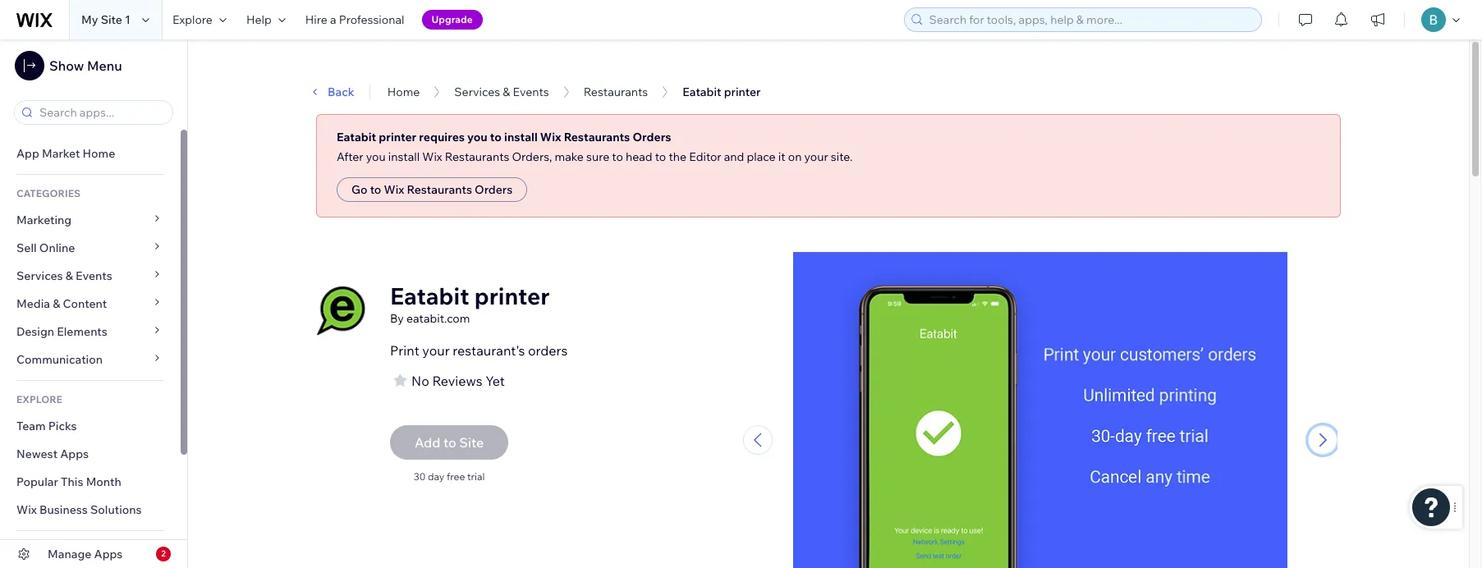 Task type: describe. For each thing, give the bounding box(es) containing it.
1 horizontal spatial home
[[387, 85, 420, 99]]

go
[[352, 182, 368, 197]]

eatabit printer logo image
[[316, 287, 365, 336]]

home link
[[387, 85, 420, 99]]

restaurants link
[[584, 85, 648, 99]]

0 horizontal spatial install
[[388, 149, 420, 164]]

restaurants inside button
[[407, 182, 472, 197]]

to right sure
[[612, 149, 623, 164]]

30 day free trial
[[414, 471, 485, 483]]

team picks link
[[0, 412, 181, 440]]

categories
[[16, 187, 81, 200]]

help
[[246, 12, 272, 27]]

hire a professional
[[305, 12, 405, 27]]

to
[[45, 544, 59, 556]]

newest apps link
[[0, 440, 181, 468]]

menu
[[87, 57, 122, 74]]

media & content
[[16, 296, 107, 311]]

sell online link
[[0, 234, 181, 262]]

manage apps
[[48, 547, 123, 562]]

team picks
[[16, 419, 77, 434]]

team
[[16, 419, 46, 434]]

this
[[61, 475, 83, 489]]

home inside app market home link
[[83, 146, 115, 161]]

communication link
[[0, 346, 181, 374]]

media
[[16, 296, 50, 311]]

newest apps
[[16, 447, 89, 462]]

newest
[[16, 447, 58, 462]]

orders inside button
[[475, 182, 513, 197]]

no reviews yet
[[411, 373, 505, 389]]

sell
[[16, 241, 37, 255]]

app market home
[[16, 146, 115, 161]]

business
[[39, 503, 88, 517]]

after
[[337, 149, 363, 164]]

show menu button
[[15, 51, 122, 80]]

services & events inside "sidebar" element
[[16, 269, 112, 283]]

go to wix restaurants orders
[[352, 182, 513, 197]]

upgrade button
[[422, 10, 483, 30]]

picks
[[48, 419, 77, 434]]

by
[[390, 311, 404, 326]]

solutions
[[90, 503, 142, 517]]

printer for eatabit printer requires you to install wix restaurants orders after you install wix restaurants orders, make sure to head to the editor and place it on your site.
[[379, 130, 417, 145]]

1 horizontal spatial events
[[513, 85, 549, 99]]

site.
[[831, 149, 853, 164]]

sidebar element
[[0, 39, 188, 568]]

you
[[89, 544, 111, 556]]

manage
[[48, 547, 92, 562]]

popular this month link
[[0, 468, 181, 496]]

30
[[414, 471, 426, 483]]

market
[[42, 146, 80, 161]]

media & content link
[[0, 290, 181, 318]]

day
[[428, 471, 445, 483]]

1 horizontal spatial services & events
[[454, 85, 549, 99]]

yet
[[486, 373, 505, 389]]

orders inside the eatabit printer requires you to install wix restaurants orders after you install wix restaurants orders, make sure to head to the editor and place it on your site.
[[633, 130, 671, 145]]

popular this month
[[16, 475, 121, 489]]

1 horizontal spatial services
[[454, 85, 500, 99]]

reviews
[[432, 373, 483, 389]]

editor
[[689, 149, 722, 164]]

a
[[330, 12, 336, 27]]

hire
[[305, 12, 328, 27]]

your inside the eatabit printer requires you to install wix restaurants orders after you install wix restaurants orders, make sure to head to the editor and place it on your site.
[[804, 149, 828, 164]]

elements
[[57, 324, 107, 339]]

wix down requires on the top left
[[422, 149, 442, 164]]

back
[[328, 85, 355, 99]]

restaurant's
[[453, 342, 525, 359]]

0 vertical spatial &
[[503, 85, 510, 99]]

eatabit printer button
[[675, 80, 769, 104]]

help button
[[236, 0, 295, 39]]

head
[[626, 149, 653, 164]]

back button
[[308, 85, 355, 99]]

show
[[49, 57, 84, 74]]

no
[[411, 373, 429, 389]]

0 horizontal spatial you
[[366, 149, 386, 164]]

apps to help you
[[16, 544, 111, 556]]



Task type: locate. For each thing, give the bounding box(es) containing it.
0 horizontal spatial home
[[83, 146, 115, 161]]

printer inside the eatabit printer requires you to install wix restaurants orders after you install wix restaurants orders, make sure to head to the editor and place it on your site.
[[379, 130, 417, 145]]

services inside "sidebar" element
[[16, 269, 63, 283]]

design elements
[[16, 324, 107, 339]]

eatabit up 'after'
[[337, 130, 376, 145]]

apps up this in the left bottom of the page
[[60, 447, 89, 462]]

events up orders,
[[513, 85, 549, 99]]

1
[[125, 12, 131, 27]]

app
[[16, 146, 39, 161]]

design elements link
[[0, 318, 181, 346]]

eatabit inside the eatabit printer requires you to install wix restaurants orders after you install wix restaurants orders, make sure to head to the editor and place it on your site.
[[337, 130, 376, 145]]

eatabit.com up back
[[314, 67, 378, 82]]

your
[[804, 149, 828, 164], [422, 342, 450, 359]]

make
[[555, 149, 584, 164]]

0 vertical spatial home
[[387, 85, 420, 99]]

to left the on the left
[[655, 149, 666, 164]]

2 horizontal spatial printer
[[724, 85, 761, 99]]

wix inside button
[[384, 182, 404, 197]]

orders up head
[[633, 130, 671, 145]]

1 horizontal spatial apps
[[94, 547, 123, 562]]

2 horizontal spatial eatabit
[[683, 85, 722, 99]]

0 vertical spatial services & events
[[454, 85, 549, 99]]

wix right the go
[[384, 182, 404, 197]]

1 horizontal spatial &
[[65, 269, 73, 283]]

0 vertical spatial eatabit.com
[[314, 67, 378, 82]]

0 horizontal spatial &
[[53, 296, 60, 311]]

0 vertical spatial services & events link
[[454, 85, 549, 99]]

orders
[[633, 130, 671, 145], [475, 182, 513, 197]]

1 vertical spatial services & events
[[16, 269, 112, 283]]

sell online
[[16, 241, 75, 255]]

wix down popular
[[16, 503, 37, 517]]

apps for newest apps
[[60, 447, 89, 462]]

eatabit.com right by
[[406, 311, 470, 326]]

1 horizontal spatial printer
[[474, 282, 550, 310]]

0 vertical spatial apps
[[60, 447, 89, 462]]

Search for tools, apps, help & more... field
[[924, 8, 1257, 31]]

eatabit printer
[[683, 85, 761, 99]]

popular
[[16, 475, 58, 489]]

services & events
[[454, 85, 549, 99], [16, 269, 112, 283]]

0 horizontal spatial printer
[[379, 130, 417, 145]]

0 horizontal spatial eatabit.com
[[314, 67, 378, 82]]

0 vertical spatial you
[[467, 130, 488, 145]]

1 vertical spatial services
[[16, 269, 63, 283]]

1 vertical spatial you
[[366, 149, 386, 164]]

1 horizontal spatial eatabit
[[390, 282, 469, 310]]

1 horizontal spatial orders
[[633, 130, 671, 145]]

place
[[747, 149, 776, 164]]

& inside "link"
[[53, 296, 60, 311]]

your right on
[[804, 149, 828, 164]]

and
[[724, 149, 744, 164]]

2
[[161, 549, 166, 559]]

services down sell online
[[16, 269, 63, 283]]

print
[[390, 342, 419, 359]]

1 vertical spatial home
[[83, 146, 115, 161]]

printer up and
[[724, 85, 761, 99]]

trial
[[467, 471, 485, 483]]

apps right help
[[94, 547, 123, 562]]

go to wix restaurants orders button
[[337, 177, 527, 202]]

& for leftmost services & events link
[[65, 269, 73, 283]]

eatabit for eatabit printer
[[683, 85, 722, 99]]

Search apps... field
[[34, 101, 168, 124]]

0 vertical spatial install
[[504, 130, 538, 145]]

1 vertical spatial services & events link
[[0, 262, 181, 290]]

1 vertical spatial eatabit.com
[[406, 311, 470, 326]]

wix business solutions
[[16, 503, 142, 517]]

to right the go
[[370, 182, 381, 197]]

services up requires on the top left
[[454, 85, 500, 99]]

0 horizontal spatial services
[[16, 269, 63, 283]]

services & events up orders,
[[454, 85, 549, 99]]

0 vertical spatial your
[[804, 149, 828, 164]]

0 vertical spatial services
[[454, 85, 500, 99]]

1 vertical spatial &
[[65, 269, 73, 283]]

online
[[39, 241, 75, 255]]

orders,
[[512, 149, 552, 164]]

sure
[[586, 149, 610, 164]]

install
[[504, 130, 538, 145], [388, 149, 420, 164]]

home up requires on the top left
[[387, 85, 420, 99]]

1 horizontal spatial services & events link
[[454, 85, 549, 99]]

1 horizontal spatial your
[[804, 149, 828, 164]]

show menu
[[49, 57, 122, 74]]

restaurants
[[584, 85, 648, 99], [564, 130, 630, 145], [445, 149, 509, 164], [407, 182, 472, 197]]

1 horizontal spatial install
[[504, 130, 538, 145]]

0 horizontal spatial apps
[[60, 447, 89, 462]]

printer for eatabit printer by eatabit.com
[[474, 282, 550, 310]]

home right market
[[83, 146, 115, 161]]

printer inside the "eatabit printer by eatabit.com"
[[474, 282, 550, 310]]

1 vertical spatial orders
[[475, 182, 513, 197]]

eatabit printer by eatabit.com
[[390, 282, 550, 326]]

apps
[[16, 544, 43, 556]]

app market home link
[[0, 140, 181, 168]]

orders down orders,
[[475, 182, 513, 197]]

eatabit printer requires you to install wix restaurants orders after you install wix restaurants orders, make sure to head to the editor and place it on your site.
[[337, 130, 853, 164]]

wix
[[540, 130, 561, 145], [422, 149, 442, 164], [384, 182, 404, 197], [16, 503, 37, 517]]

to inside go to wix restaurants orders button
[[370, 182, 381, 197]]

wix business solutions link
[[0, 496, 181, 524]]

1 horizontal spatial you
[[467, 130, 488, 145]]

2 vertical spatial printer
[[474, 282, 550, 310]]

marketing link
[[0, 206, 181, 234]]

eatabit for eatabit printer requires you to install wix restaurants orders after you install wix restaurants orders, make sure to head to the editor and place it on your site.
[[337, 130, 376, 145]]

my
[[81, 12, 98, 27]]

hire a professional link
[[295, 0, 414, 39]]

services & events up the media & content
[[16, 269, 112, 283]]

0 horizontal spatial orders
[[475, 182, 513, 197]]

site
[[101, 12, 122, 27]]

marketing
[[16, 213, 72, 227]]

you right 'after'
[[366, 149, 386, 164]]

wix up make
[[540, 130, 561, 145]]

1 vertical spatial events
[[76, 269, 112, 283]]

you right requires on the top left
[[467, 130, 488, 145]]

printer
[[724, 85, 761, 99], [379, 130, 417, 145], [474, 282, 550, 310]]

eatabit up by
[[390, 282, 469, 310]]

0 horizontal spatial services & events link
[[0, 262, 181, 290]]

upgrade
[[432, 13, 473, 25]]

professional
[[339, 12, 405, 27]]

0 vertical spatial orders
[[633, 130, 671, 145]]

events
[[513, 85, 549, 99], [76, 269, 112, 283]]

services & events link up content
[[0, 262, 181, 290]]

eatabit up editor
[[683, 85, 722, 99]]

it
[[778, 149, 786, 164]]

& for media & content "link"
[[53, 296, 60, 311]]

design
[[16, 324, 54, 339]]

events inside "sidebar" element
[[76, 269, 112, 283]]

to right requires on the top left
[[490, 130, 502, 145]]

printer for eatabit printer
[[724, 85, 761, 99]]

to
[[490, 130, 502, 145], [612, 149, 623, 164], [655, 149, 666, 164], [370, 182, 381, 197]]

2 horizontal spatial &
[[503, 85, 510, 99]]

2 vertical spatial eatabit
[[390, 282, 469, 310]]

print your restaurant's orders
[[390, 342, 568, 359]]

printer left requires on the top left
[[379, 130, 417, 145]]

eatabit for eatabit printer by eatabit.com
[[390, 282, 469, 310]]

1 vertical spatial eatabit
[[337, 130, 376, 145]]

printer up restaurant's
[[474, 282, 550, 310]]

orders
[[528, 342, 568, 359]]

0 horizontal spatial your
[[422, 342, 450, 359]]

on
[[788, 149, 802, 164]]

0 horizontal spatial eatabit
[[337, 130, 376, 145]]

0 vertical spatial events
[[513, 85, 549, 99]]

the
[[669, 149, 687, 164]]

content
[[63, 296, 107, 311]]

requires
[[419, 130, 465, 145]]

events up media & content "link"
[[76, 269, 112, 283]]

eatabit.com inside the "eatabit printer by eatabit.com"
[[406, 311, 470, 326]]

help
[[62, 544, 87, 556]]

explore
[[172, 12, 213, 27]]

0 horizontal spatial services & events
[[16, 269, 112, 283]]

1 vertical spatial printer
[[379, 130, 417, 145]]

explore
[[16, 393, 62, 406]]

printer inside button
[[724, 85, 761, 99]]

1 vertical spatial your
[[422, 342, 450, 359]]

install up orders,
[[504, 130, 538, 145]]

eatabit printer preview 1 image
[[793, 252, 1288, 568]]

install down requires on the top left
[[388, 149, 420, 164]]

eatabit inside button
[[683, 85, 722, 99]]

services & events link up orders,
[[454, 85, 549, 99]]

communication
[[16, 352, 105, 367]]

eatabit.com
[[314, 67, 378, 82], [406, 311, 470, 326]]

free
[[447, 471, 465, 483]]

0 vertical spatial eatabit
[[683, 85, 722, 99]]

apps for manage apps
[[94, 547, 123, 562]]

2 vertical spatial &
[[53, 296, 60, 311]]

0 vertical spatial printer
[[724, 85, 761, 99]]

wix inside "sidebar" element
[[16, 503, 37, 517]]

1 vertical spatial apps
[[94, 547, 123, 562]]

1 vertical spatial install
[[388, 149, 420, 164]]

eatabit inside the "eatabit printer by eatabit.com"
[[390, 282, 469, 310]]

home
[[387, 85, 420, 99], [83, 146, 115, 161]]

0 horizontal spatial events
[[76, 269, 112, 283]]

month
[[86, 475, 121, 489]]

1 horizontal spatial eatabit.com
[[406, 311, 470, 326]]

your right print
[[422, 342, 450, 359]]

my site 1
[[81, 12, 131, 27]]



Task type: vqa. For each thing, say whether or not it's contained in the screenshot.
top Orders
yes



